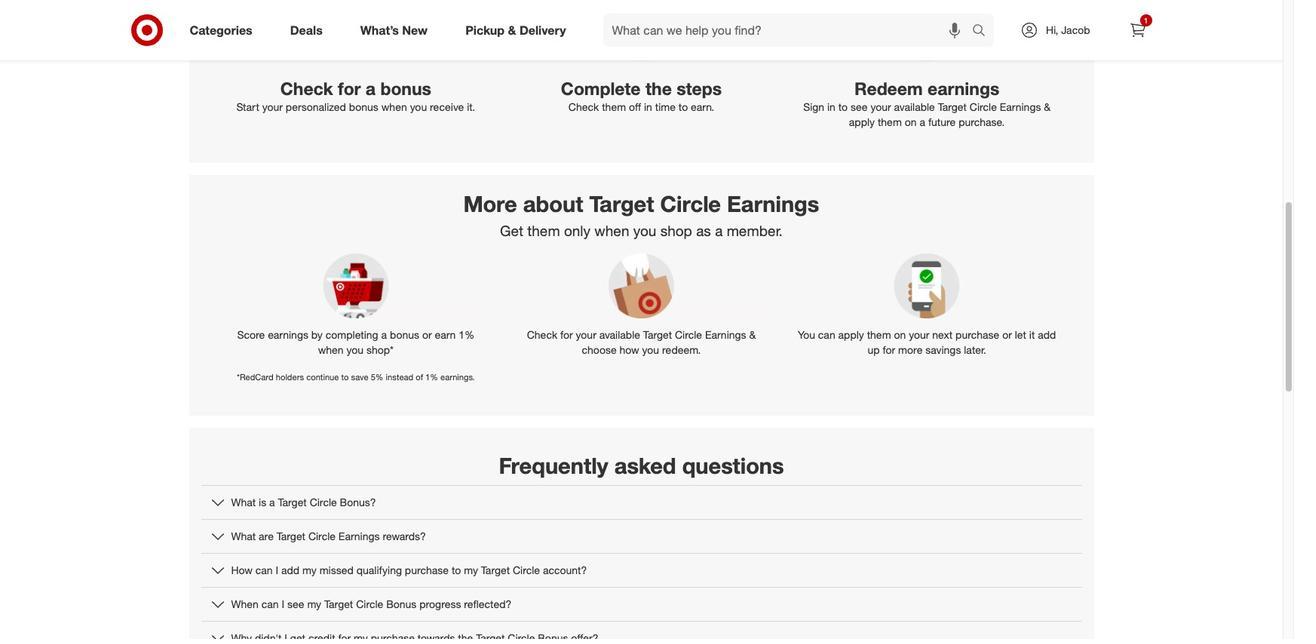 Task type: locate. For each thing, give the bounding box(es) containing it.
1 vertical spatial for
[[561, 328, 573, 341]]

you right how
[[643, 343, 660, 356]]

or
[[422, 328, 432, 341], [1003, 328, 1012, 341]]

your right start
[[262, 101, 283, 113]]

2 vertical spatial check
[[527, 328, 558, 341]]

i
[[276, 563, 279, 576], [282, 597, 285, 610]]

circle up missed
[[309, 529, 336, 542]]

of
[[416, 372, 423, 383]]

my
[[303, 563, 317, 576], [464, 563, 478, 576], [307, 597, 322, 610]]

1 horizontal spatial check
[[527, 328, 558, 341]]

0 horizontal spatial in
[[644, 101, 653, 113]]

to inside redeem earnings sign in to see your available target circle earnings & apply them on a future purchase.
[[839, 101, 848, 113]]

1% right earn
[[459, 328, 475, 341]]

available inside check for your available target circle earnings & choose how you redeem.
[[600, 328, 641, 341]]

complete
[[561, 78, 641, 99]]

check inside check for a bonus start your personalized bonus when you receive it.
[[280, 78, 333, 99]]

What can we help you find? suggestions appear below search field
[[603, 14, 976, 47]]

a down what's
[[366, 78, 376, 99]]

0 vertical spatial can
[[819, 328, 836, 341]]

purchase.
[[959, 116, 1005, 128]]

savings
[[926, 343, 962, 356]]

them inside 'more about target circle earnings get them only when you shop as a member.'
[[528, 222, 560, 240]]

my up the reflected? on the bottom of the page
[[464, 563, 478, 576]]

1 vertical spatial what
[[231, 529, 256, 542]]

when
[[382, 101, 407, 113], [595, 222, 630, 240], [318, 343, 344, 356]]

your up choose
[[576, 328, 597, 341]]

target inside when can i see my target circle bonus progress reflected? dropdown button
[[324, 597, 353, 610]]

0 vertical spatial what
[[231, 496, 256, 508]]

0 vertical spatial on
[[905, 116, 917, 128]]

i inside 'dropdown button'
[[276, 563, 279, 576]]

earnings inside score earnings by completing a bonus or earn 1% when you shop*
[[268, 328, 309, 341]]

deals
[[290, 22, 323, 37]]

earnings inside dropdown button
[[339, 529, 380, 542]]

1 horizontal spatial &
[[750, 328, 756, 341]]

0 horizontal spatial purchase
[[405, 563, 449, 576]]

2 what from the top
[[231, 529, 256, 542]]

target
[[938, 101, 967, 113], [590, 190, 654, 217], [643, 328, 672, 341], [278, 496, 307, 508], [277, 529, 306, 542], [481, 563, 510, 576], [324, 597, 353, 610]]

can inside how can i add my missed qualifying purchase to my target circle account? 'dropdown button'
[[256, 563, 273, 576]]

circle up as
[[661, 190, 721, 217]]

earnings.
[[441, 372, 475, 383]]

how can i add my missed qualifying purchase to my target circle account?
[[231, 563, 587, 576]]

2 or from the left
[[1003, 328, 1012, 341]]

check inside check for your available target circle earnings & choose how you redeem.
[[527, 328, 558, 341]]

to right 'time'
[[679, 101, 688, 113]]

redeem earnings sign in to see your available target circle earnings & apply them on a future purchase.
[[804, 78, 1051, 128]]

0 horizontal spatial earnings
[[268, 328, 309, 341]]

1 or from the left
[[422, 328, 432, 341]]

1%
[[459, 328, 475, 341], [426, 372, 438, 383]]

target up 'only'
[[590, 190, 654, 217]]

in
[[644, 101, 653, 113], [828, 101, 836, 113]]

progress
[[420, 597, 461, 610]]

you inside 'more about target circle earnings get them only when you shop as a member.'
[[634, 222, 657, 240]]

i inside dropdown button
[[282, 597, 285, 610]]

1 vertical spatial available
[[600, 328, 641, 341]]

& inside check for your available target circle earnings & choose how you redeem.
[[750, 328, 756, 341]]

0 vertical spatial check
[[280, 78, 333, 99]]

0 vertical spatial add
[[1038, 328, 1057, 341]]

you left receive
[[410, 101, 427, 113]]

on up more
[[895, 328, 906, 341]]

add left missed
[[281, 563, 300, 576]]

can inside "you can apply them on your next purchase or let it add up for more savings later."
[[819, 328, 836, 341]]

available up how
[[600, 328, 641, 341]]

1 horizontal spatial 1%
[[459, 328, 475, 341]]

them up up
[[867, 328, 892, 341]]

can for how
[[256, 563, 273, 576]]

only
[[564, 222, 591, 240]]

you inside score earnings by completing a bonus or earn 1% when you shop*
[[347, 343, 364, 356]]

0 horizontal spatial add
[[281, 563, 300, 576]]

what's
[[360, 22, 399, 37]]

target inside what are target circle earnings rewards? dropdown button
[[277, 529, 306, 542]]

for for a
[[338, 78, 361, 99]]

0 vertical spatial apply
[[849, 116, 875, 128]]

1 horizontal spatial purchase
[[956, 328, 1000, 341]]

when left receive
[[382, 101, 407, 113]]

when inside check for a bonus start your personalized bonus when you receive it.
[[382, 101, 407, 113]]

0 vertical spatial when
[[382, 101, 407, 113]]

target inside how can i add my missed qualifying purchase to my target circle account? 'dropdown button'
[[481, 563, 510, 576]]

0 vertical spatial bonus
[[381, 78, 432, 99]]

circle inside redeem earnings sign in to see your available target circle earnings & apply them on a future purchase.
[[970, 101, 997, 113]]

1 horizontal spatial for
[[561, 328, 573, 341]]

i right when
[[282, 597, 285, 610]]

0 vertical spatial see
[[851, 101, 868, 113]]

on left future
[[905, 116, 917, 128]]

1% for earn
[[459, 328, 475, 341]]

0 vertical spatial for
[[338, 78, 361, 99]]

0 vertical spatial available
[[895, 101, 935, 113]]

jacob
[[1062, 23, 1091, 36]]

earnings for redeem
[[928, 78, 1000, 99]]

on
[[905, 116, 917, 128], [895, 328, 906, 341]]

when down by
[[318, 343, 344, 356]]

what left is
[[231, 496, 256, 508]]

1 vertical spatial 1%
[[426, 372, 438, 383]]

when inside score earnings by completing a bonus or earn 1% when you shop*
[[318, 343, 344, 356]]

receive
[[430, 101, 464, 113]]

1 vertical spatial see
[[287, 597, 304, 610]]

available up future
[[895, 101, 935, 113]]

0 horizontal spatial or
[[422, 328, 432, 341]]

check for a bonus start your personalized bonus when you receive it.
[[237, 78, 476, 113]]

asked
[[615, 452, 676, 479]]

earnings inside redeem earnings sign in to see your available target circle earnings & apply them on a future purchase.
[[928, 78, 1000, 99]]

for inside "you can apply them on your next purchase or let it add up for more savings later."
[[883, 343, 896, 356]]

1% inside score earnings by completing a bonus or earn 1% when you shop*
[[459, 328, 475, 341]]

add right it
[[1038, 328, 1057, 341]]

to up progress
[[452, 563, 461, 576]]

a inside score earnings by completing a bonus or earn 1% when you shop*
[[381, 328, 387, 341]]

them inside redeem earnings sign in to see your available target circle earnings & apply them on a future purchase.
[[878, 116, 902, 128]]

1
[[1144, 16, 1149, 25]]

you left shop at the top of page
[[634, 222, 657, 240]]

a inside what is a target circle bonus? dropdown button
[[269, 496, 275, 508]]

for inside check for your available target circle earnings & choose how you redeem.
[[561, 328, 573, 341]]

to inside how can i add my missed qualifying purchase to my target circle account? 'dropdown button'
[[452, 563, 461, 576]]

bonus right personalized
[[349, 101, 379, 113]]

1 horizontal spatial when
[[382, 101, 407, 113]]

0 horizontal spatial available
[[600, 328, 641, 341]]

i right how
[[276, 563, 279, 576]]

can right when
[[262, 597, 279, 610]]

earnings
[[1000, 101, 1042, 113], [727, 190, 820, 217], [705, 328, 747, 341], [339, 529, 380, 542]]

to inside complete the steps check them off in time to earn.
[[679, 101, 688, 113]]

circle up what are target circle earnings rewards?
[[310, 496, 337, 508]]

score earnings by completing a bonus or earn 1% when you shop*
[[237, 328, 475, 356]]

apply inside redeem earnings sign in to see your available target circle earnings & apply them on a future purchase.
[[849, 116, 875, 128]]

or left earn
[[422, 328, 432, 341]]

it.
[[467, 101, 476, 113]]

available
[[895, 101, 935, 113], [600, 328, 641, 341]]

2 horizontal spatial when
[[595, 222, 630, 240]]

1 vertical spatial &
[[1045, 101, 1051, 113]]

circle left the account?
[[513, 563, 540, 576]]

get
[[500, 222, 524, 240]]

purchase for to
[[405, 563, 449, 576]]

them down redeem
[[878, 116, 902, 128]]

more about target circle earnings get them only when you shop as a member.
[[464, 190, 820, 240]]

are
[[259, 529, 274, 542]]

or left let
[[1003, 328, 1012, 341]]

can inside when can i see my target circle bonus progress reflected? dropdown button
[[262, 597, 279, 610]]

0 horizontal spatial when
[[318, 343, 344, 356]]

frequently asked questions
[[499, 452, 784, 479]]

see down redeem
[[851, 101, 868, 113]]

circle inside 'more about target circle earnings get them only when you shop as a member.'
[[661, 190, 721, 217]]

a inside check for a bonus start your personalized bonus when you receive it.
[[366, 78, 376, 99]]

0 vertical spatial i
[[276, 563, 279, 576]]

2 vertical spatial &
[[750, 328, 756, 341]]

2 vertical spatial can
[[262, 597, 279, 610]]

a right is
[[269, 496, 275, 508]]

on inside "you can apply them on your next purchase or let it add up for more savings later."
[[895, 328, 906, 341]]

1 horizontal spatial available
[[895, 101, 935, 113]]

1 horizontal spatial add
[[1038, 328, 1057, 341]]

1 vertical spatial earnings
[[268, 328, 309, 341]]

categories
[[190, 22, 253, 37]]

1 horizontal spatial earnings
[[928, 78, 1000, 99]]

apply
[[849, 116, 875, 128], [839, 328, 865, 341]]

add inside "you can apply them on your next purchase or let it add up for more savings later."
[[1038, 328, 1057, 341]]

0 horizontal spatial 1%
[[426, 372, 438, 383]]

check inside complete the steps check them off in time to earn.
[[569, 101, 599, 113]]

target right are
[[277, 529, 306, 542]]

them left off
[[602, 101, 626, 113]]

as
[[697, 222, 711, 240]]

1% right of
[[426, 372, 438, 383]]

target inside 'more about target circle earnings get them only when you shop as a member.'
[[590, 190, 654, 217]]

1 vertical spatial check
[[569, 101, 599, 113]]

your inside check for a bonus start your personalized bonus when you receive it.
[[262, 101, 283, 113]]

when inside 'more about target circle earnings get them only when you shop as a member.'
[[595, 222, 630, 240]]

account?
[[543, 563, 587, 576]]

0 vertical spatial earnings
[[928, 78, 1000, 99]]

circle up redeem.
[[675, 328, 702, 341]]

to right the sign at right
[[839, 101, 848, 113]]

add
[[1038, 328, 1057, 341], [281, 563, 300, 576]]

about
[[523, 190, 584, 217]]

my left missed
[[303, 563, 317, 576]]

purchase up the later.
[[956, 328, 1000, 341]]

purchase inside "you can apply them on your next purchase or let it add up for more savings later."
[[956, 328, 1000, 341]]

2 horizontal spatial check
[[569, 101, 599, 113]]

0 vertical spatial purchase
[[956, 328, 1000, 341]]

1 vertical spatial apply
[[839, 328, 865, 341]]

your
[[262, 101, 283, 113], [871, 101, 892, 113], [576, 328, 597, 341], [909, 328, 930, 341]]

target up the reflected? on the bottom of the page
[[481, 563, 510, 576]]

when for a
[[382, 101, 407, 113]]

2 horizontal spatial &
[[1045, 101, 1051, 113]]

for inside check for a bonus start your personalized bonus when you receive it.
[[338, 78, 361, 99]]

target up redeem.
[[643, 328, 672, 341]]

you
[[798, 328, 816, 341]]

1 in from the left
[[644, 101, 653, 113]]

bonus up receive
[[381, 78, 432, 99]]

circle inside check for your available target circle earnings & choose how you redeem.
[[675, 328, 702, 341]]

can right you
[[819, 328, 836, 341]]

1 horizontal spatial i
[[282, 597, 285, 610]]

2 in from the left
[[828, 101, 836, 113]]

circle up purchase.
[[970, 101, 997, 113]]

can right how
[[256, 563, 273, 576]]

bonus up the shop*
[[390, 328, 420, 341]]

circle
[[970, 101, 997, 113], [661, 190, 721, 217], [675, 328, 702, 341], [310, 496, 337, 508], [309, 529, 336, 542], [513, 563, 540, 576], [356, 597, 383, 610]]

0 horizontal spatial see
[[287, 597, 304, 610]]

can
[[819, 328, 836, 341], [256, 563, 273, 576], [262, 597, 279, 610]]

your down redeem
[[871, 101, 892, 113]]

1 vertical spatial purchase
[[405, 563, 449, 576]]

circle left bonus
[[356, 597, 383, 610]]

when for target
[[595, 222, 630, 240]]

for for your
[[561, 328, 573, 341]]

earnings inside redeem earnings sign in to see your available target circle earnings & apply them on a future purchase.
[[1000, 101, 1042, 113]]

a left future
[[920, 116, 926, 128]]

target right is
[[278, 496, 307, 508]]

earnings up purchase.
[[928, 78, 1000, 99]]

&
[[508, 22, 516, 37], [1045, 101, 1051, 113], [750, 328, 756, 341]]

what
[[231, 496, 256, 508], [231, 529, 256, 542]]

your up more
[[909, 328, 930, 341]]

a right as
[[715, 222, 723, 240]]

0 horizontal spatial for
[[338, 78, 361, 99]]

2 vertical spatial bonus
[[390, 328, 420, 341]]

your inside check for your available target circle earnings & choose how you redeem.
[[576, 328, 597, 341]]

in right the sign at right
[[828, 101, 836, 113]]

in inside complete the steps check them off in time to earn.
[[644, 101, 653, 113]]

target down missed
[[324, 597, 353, 610]]

earnings for score
[[268, 328, 309, 341]]

0 vertical spatial 1%
[[459, 328, 475, 341]]

target inside check for your available target circle earnings & choose how you redeem.
[[643, 328, 672, 341]]

for
[[338, 78, 361, 99], [561, 328, 573, 341], [883, 343, 896, 356]]

missed
[[320, 563, 354, 576]]

my down missed
[[307, 597, 322, 610]]

in right off
[[644, 101, 653, 113]]

target up future
[[938, 101, 967, 113]]

start
[[237, 101, 259, 113]]

purchase up progress
[[405, 563, 449, 576]]

apply down redeem
[[849, 116, 875, 128]]

steps
[[677, 78, 722, 99]]

what for what is a target circle bonus?
[[231, 496, 256, 508]]

see
[[851, 101, 868, 113], [287, 597, 304, 610]]

earnings left by
[[268, 328, 309, 341]]

1 horizontal spatial see
[[851, 101, 868, 113]]

1 vertical spatial can
[[256, 563, 273, 576]]

them down about
[[528, 222, 560, 240]]

apply right you
[[839, 328, 865, 341]]

1 what from the top
[[231, 496, 256, 508]]

my for when can i see my target circle bonus progress reflected?
[[307, 597, 322, 610]]

0 vertical spatial &
[[508, 22, 516, 37]]

apply inside "you can apply them on your next purchase or let it add up for more savings later."
[[839, 328, 865, 341]]

1 vertical spatial add
[[281, 563, 300, 576]]

my inside dropdown button
[[307, 597, 322, 610]]

purchase inside how can i add my missed qualifying purchase to my target circle account? 'dropdown button'
[[405, 563, 449, 576]]

5%
[[371, 372, 384, 383]]

1 vertical spatial when
[[595, 222, 630, 240]]

complete the steps check them off in time to earn.
[[561, 78, 722, 113]]

0 horizontal spatial check
[[280, 78, 333, 99]]

1 horizontal spatial or
[[1003, 328, 1012, 341]]

a up the shop*
[[381, 328, 387, 341]]

0 horizontal spatial i
[[276, 563, 279, 576]]

see right when
[[287, 597, 304, 610]]

1 vertical spatial on
[[895, 328, 906, 341]]

what are target circle earnings rewards?
[[231, 529, 426, 542]]

by
[[311, 328, 323, 341]]

1 vertical spatial i
[[282, 597, 285, 610]]

what left are
[[231, 529, 256, 542]]

2 vertical spatial when
[[318, 343, 344, 356]]

circle inside what is a target circle bonus? dropdown button
[[310, 496, 337, 508]]

check
[[280, 78, 333, 99], [569, 101, 599, 113], [527, 328, 558, 341]]

or inside "you can apply them on your next purchase or let it add up for more savings later."
[[1003, 328, 1012, 341]]

2 vertical spatial for
[[883, 343, 896, 356]]

when right 'only'
[[595, 222, 630, 240]]

what are target circle earnings rewards? button
[[201, 520, 1082, 553]]

1 horizontal spatial in
[[828, 101, 836, 113]]

you down the completing
[[347, 343, 364, 356]]

a
[[366, 78, 376, 99], [920, 116, 926, 128], [715, 222, 723, 240], [381, 328, 387, 341], [269, 496, 275, 508]]

2 horizontal spatial for
[[883, 343, 896, 356]]



Task type: vqa. For each thing, say whether or not it's contained in the screenshot.
holders
yes



Task type: describe. For each thing, give the bounding box(es) containing it.
or inside score earnings by completing a bonus or earn 1% when you shop*
[[422, 328, 432, 341]]

check for your available target circle earnings & choose how you redeem.
[[527, 328, 756, 356]]

member.
[[727, 222, 783, 240]]

shop
[[661, 222, 693, 240]]

sign
[[804, 101, 825, 113]]

reflected?
[[464, 597, 512, 610]]

can for when
[[262, 597, 279, 610]]

new
[[402, 22, 428, 37]]

completing
[[326, 328, 379, 341]]

bonus
[[386, 597, 417, 610]]

i for see
[[282, 597, 285, 610]]

save
[[351, 372, 369, 383]]

a inside 'more about target circle earnings get them only when you shop as a member.'
[[715, 222, 723, 240]]

when
[[231, 597, 259, 610]]

later.
[[964, 343, 987, 356]]

holders
[[276, 372, 304, 383]]

& inside redeem earnings sign in to see your available target circle earnings & apply them on a future purchase.
[[1045, 101, 1051, 113]]

when can i see my target circle bonus progress reflected?
[[231, 597, 512, 610]]

future
[[929, 116, 956, 128]]

your inside redeem earnings sign in to see your available target circle earnings & apply them on a future purchase.
[[871, 101, 892, 113]]

*redcard
[[237, 372, 274, 383]]

is
[[259, 496, 266, 508]]

what is a target circle bonus? button
[[201, 486, 1082, 519]]

questions
[[683, 452, 784, 479]]

circle inside when can i see my target circle bonus progress reflected? dropdown button
[[356, 597, 383, 610]]

search
[[966, 24, 1002, 39]]

earnings inside check for your available target circle earnings & choose how you redeem.
[[705, 328, 747, 341]]

see inside redeem earnings sign in to see your available target circle earnings & apply them on a future purchase.
[[851, 101, 868, 113]]

check for your
[[527, 328, 558, 341]]

rewards?
[[383, 529, 426, 542]]

bonus?
[[340, 496, 376, 508]]

target inside redeem earnings sign in to see your available target circle earnings & apply them on a future purchase.
[[938, 101, 967, 113]]

redeem.
[[662, 343, 701, 356]]

earnings inside 'more about target circle earnings get them only when you shop as a member.'
[[727, 190, 820, 217]]

personalized
[[286, 101, 346, 113]]

you inside check for a bonus start your personalized bonus when you receive it.
[[410, 101, 427, 113]]

your inside "you can apply them on your next purchase or let it add up for more savings later."
[[909, 328, 930, 341]]

1 vertical spatial bonus
[[349, 101, 379, 113]]

pickup & delivery
[[466, 22, 566, 37]]

frequently
[[499, 452, 609, 479]]

it
[[1030, 328, 1035, 341]]

shop*
[[367, 343, 394, 356]]

earn
[[435, 328, 456, 341]]

my for how can i add my missed qualifying purchase to my target circle account?
[[303, 563, 317, 576]]

score
[[237, 328, 265, 341]]

how
[[231, 563, 253, 576]]

qualifying
[[357, 563, 402, 576]]

what's new link
[[348, 14, 447, 47]]

1 link
[[1122, 14, 1155, 47]]

hi,
[[1047, 23, 1059, 36]]

0 horizontal spatial &
[[508, 22, 516, 37]]

them inside complete the steps check them off in time to earn.
[[602, 101, 626, 113]]

pickup
[[466, 22, 505, 37]]

in inside redeem earnings sign in to see your available target circle earnings & apply them on a future purchase.
[[828, 101, 836, 113]]

deals link
[[277, 14, 342, 47]]

earn.
[[691, 101, 715, 113]]

pickup & delivery link
[[453, 14, 585, 47]]

choose
[[582, 343, 617, 356]]

*redcard holders continue to save 5% instead of 1% earnings.
[[237, 372, 475, 383]]

them inside "you can apply them on your next purchase or let it add up for more savings later."
[[867, 328, 892, 341]]

you inside check for your available target circle earnings & choose how you redeem.
[[643, 343, 660, 356]]

you can apply them on your next purchase or let it add up for more savings later.
[[798, 328, 1057, 356]]

what for what are target circle earnings rewards?
[[231, 529, 256, 542]]

circle inside what are target circle earnings rewards? dropdown button
[[309, 529, 336, 542]]

instead
[[386, 372, 414, 383]]

bonus inside score earnings by completing a bonus or earn 1% when you shop*
[[390, 328, 420, 341]]

how can i add my missed qualifying purchase to my target circle account? button
[[201, 554, 1082, 587]]

how
[[620, 343, 640, 356]]

add inside 'dropdown button'
[[281, 563, 300, 576]]

time
[[655, 101, 676, 113]]

delivery
[[520, 22, 566, 37]]

more
[[464, 190, 517, 217]]

search button
[[966, 14, 1002, 50]]

on inside redeem earnings sign in to see your available target circle earnings & apply them on a future purchase.
[[905, 116, 917, 128]]

see inside dropdown button
[[287, 597, 304, 610]]

available inside redeem earnings sign in to see your available target circle earnings & apply them on a future purchase.
[[895, 101, 935, 113]]

when can i see my target circle bonus progress reflected? button
[[201, 588, 1082, 621]]

can for you
[[819, 328, 836, 341]]

circle inside how can i add my missed qualifying purchase to my target circle account? 'dropdown button'
[[513, 563, 540, 576]]

target inside what is a target circle bonus? dropdown button
[[278, 496, 307, 508]]

redeem
[[855, 78, 923, 99]]

more
[[899, 343, 923, 356]]

to left save
[[341, 372, 349, 383]]

next
[[933, 328, 953, 341]]

what is a target circle bonus?
[[231, 496, 376, 508]]

what's new
[[360, 22, 428, 37]]

categories link
[[177, 14, 271, 47]]

purchase for or
[[956, 328, 1000, 341]]

a inside redeem earnings sign in to see your available target circle earnings & apply them on a future purchase.
[[920, 116, 926, 128]]

off
[[629, 101, 641, 113]]

1% for of
[[426, 372, 438, 383]]

the
[[646, 78, 672, 99]]

check for a
[[280, 78, 333, 99]]

hi, jacob
[[1047, 23, 1091, 36]]

let
[[1015, 328, 1027, 341]]

up
[[868, 343, 880, 356]]

continue
[[306, 372, 339, 383]]

i for add
[[276, 563, 279, 576]]



